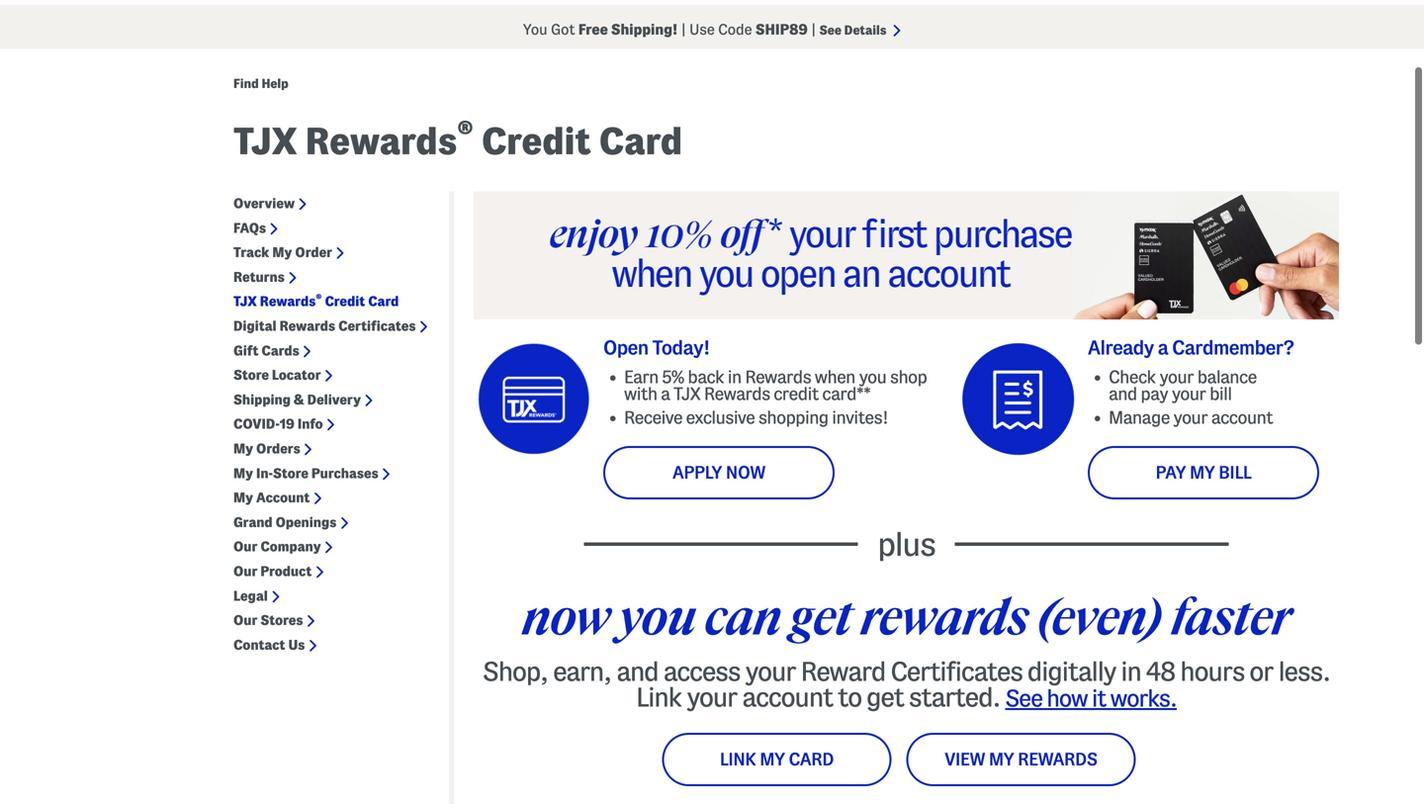 Task type: describe. For each thing, give the bounding box(es) containing it.
to
[[838, 683, 862, 712]]

details
[[845, 23, 887, 37]]

hours
[[1181, 657, 1245, 686]]

legal link
[[234, 588, 268, 605]]

now you can get rewards (even) faster
[[522, 591, 1291, 644]]

shopping
[[759, 408, 829, 427]]

covid-19 info link
[[234, 416, 323, 433]]

|
[[812, 21, 816, 38]]

link my card
[[720, 750, 834, 769]]

grand openings link
[[234, 514, 337, 531]]

pay my bill
[[1156, 463, 1252, 482]]

account inside the already a cardmember? check your balance and pay your bill manage your account
[[1212, 408, 1274, 427]]

shop, earn, and access your reward certificates digitally in 48 hours or less. link your account to get started. see how it works.
[[483, 657, 1331, 712]]

my in-store purchases link
[[234, 465, 379, 482]]

1 our from the top
[[234, 539, 258, 554]]

now
[[522, 591, 610, 644]]

now you can get rewards (even) faster main content
[[0, 64, 1425, 804]]

1 horizontal spatial store
[[273, 466, 309, 481]]

&
[[294, 392, 304, 407]]

® inside "tjx rewards ® credit card"
[[457, 116, 474, 147]]

card inside overview faqs track my order returns tjx rewards ® credit card digital rewards certificates gift cards store locator shipping & delivery covid-19 info my orders my in-store purchases my account grand openings our company our product legal our stores contact us
[[368, 294, 399, 309]]

returns
[[234, 270, 285, 284]]

legal
[[234, 588, 268, 603]]

in-
[[256, 466, 273, 481]]

contact
[[234, 638, 285, 652]]

covid-
[[234, 417, 280, 432]]

started.
[[909, 683, 1001, 712]]

shipping!
[[611, 21, 678, 38]]

how
[[1047, 686, 1088, 711]]

access
[[664, 657, 740, 686]]

now
[[726, 463, 766, 482]]

find help link
[[234, 76, 289, 92]]

overview link
[[234, 195, 295, 212]]

0 vertical spatial store
[[234, 368, 269, 382]]

got
[[551, 21, 575, 38]]

locator
[[272, 368, 321, 382]]

rewards
[[861, 591, 1029, 644]]

our company link
[[234, 539, 321, 556]]

see details link
[[820, 23, 902, 37]]

when
[[815, 367, 856, 387]]

gift
[[234, 343, 259, 358]]

ship89
[[756, 21, 808, 38]]

delivery
[[307, 392, 361, 407]]

card inside link my card link
[[789, 750, 834, 769]]

you got free shipping! | use code ship89 | see details
[[523, 21, 890, 38]]

certificates inside overview faqs track my order returns tjx rewards ® credit card digital rewards certificates gift cards store locator shipping & delivery covid-19 info my orders my in-store purchases my account grand openings our company our product legal our stores contact us
[[338, 319, 416, 333]]

earn,
[[553, 657, 612, 686]]

code
[[718, 21, 752, 38]]

certificates inside shop, earn, and access your reward certificates digitally in 48 hours or less. link your account to get started. see how it works.
[[891, 657, 1023, 686]]

company
[[261, 539, 321, 554]]

contact us link
[[234, 637, 305, 654]]

it
[[1092, 686, 1106, 711]]

shop
[[890, 367, 927, 387]]

already a cardmember? check your balance and pay your bill manage your account
[[1088, 337, 1295, 427]]

my inside "link"
[[1190, 463, 1216, 482]]

today!
[[653, 337, 710, 358]]

check
[[1109, 367, 1156, 387]]

can
[[705, 591, 781, 644]]

apply now link
[[604, 446, 835, 500]]

card**
[[823, 384, 871, 404]]

(even)
[[1037, 591, 1163, 644]]

view
[[945, 750, 986, 769]]

tjx inside open today! earn 5% back in rewards when you shop with a tjx rewards credit card** receive exclusive shopping invites!
[[674, 384, 701, 404]]

overview faqs track my order returns tjx rewards ® credit card digital rewards certificates gift cards store locator shipping & delivery covid-19 info my orders my in-store purchases my account grand openings our company our product legal our stores contact us
[[234, 196, 416, 652]]

shipping & delivery link
[[234, 392, 361, 408]]

link inside link my card link
[[720, 750, 756, 769]]

digital rewards certificates link
[[234, 318, 416, 335]]

my account link
[[234, 490, 310, 506]]

digitally
[[1028, 657, 1116, 686]]

find
[[234, 77, 259, 91]]

you
[[523, 21, 548, 38]]

view my rewards
[[945, 750, 1098, 769]]

free
[[579, 21, 608, 38]]

plus
[[878, 527, 936, 562]]

overview
[[234, 196, 295, 211]]

stores
[[261, 613, 303, 628]]

account
[[256, 490, 310, 505]]

openings
[[276, 515, 337, 530]]

works.
[[1111, 686, 1177, 711]]

pay my bill link
[[1088, 446, 1320, 500]]

see inside you got free shipping! | use code ship89 | see details
[[820, 23, 842, 37]]

3 our from the top
[[234, 613, 258, 628]]

faqs link
[[234, 220, 266, 237]]

faqs
[[234, 220, 266, 235]]

a inside open today! earn 5% back in rewards when you shop with a tjx rewards credit card** receive exclusive shopping invites!
[[661, 384, 670, 404]]



Task type: vqa. For each thing, say whether or not it's contained in the screenshot.
see how it works. 'Link'
yes



Task type: locate. For each thing, give the bounding box(es) containing it.
0 vertical spatial a
[[1158, 337, 1169, 358]]

or
[[1250, 657, 1274, 686]]

0 vertical spatial see
[[820, 23, 842, 37]]

you
[[859, 367, 887, 387], [618, 591, 697, 644]]

view my rewards link
[[907, 733, 1136, 786]]

get right to
[[867, 683, 904, 712]]

cardmember?
[[1173, 337, 1295, 358]]

0 horizontal spatial ®
[[316, 292, 322, 304]]

pay
[[1141, 384, 1169, 404]]

1 vertical spatial a
[[661, 384, 670, 404]]

1 horizontal spatial ®
[[457, 116, 474, 147]]

track my order link
[[234, 244, 332, 261]]

0 horizontal spatial get
[[790, 591, 853, 644]]

account inside shop, earn, and access your reward certificates digitally in 48 hours or less. link your account to get started. see how it works.
[[742, 683, 833, 712]]

0 horizontal spatial certificates
[[338, 319, 416, 333]]

0 horizontal spatial store
[[234, 368, 269, 382]]

our product link
[[234, 563, 312, 580]]

and inside the already a cardmember? check your balance and pay your bill manage your account
[[1109, 384, 1138, 404]]

marquee containing you got
[[0, 10, 1425, 49]]

account
[[1212, 408, 1274, 427], [742, 683, 833, 712]]

bill
[[1219, 463, 1252, 482]]

link inside shop, earn, and access your reward certificates digitally in 48 hours or less. link your account to get started. see how it works.
[[636, 683, 682, 712]]

0 vertical spatial in
[[728, 367, 742, 387]]

® inside overview faqs track my order returns tjx rewards ® credit card digital rewards certificates gift cards store locator shipping & delivery covid-19 info my orders my in-store purchases my account grand openings our company our product legal our stores contact us
[[316, 292, 322, 304]]

get inside shop, earn, and access your reward certificates digitally in 48 hours or less. link your account to get started. see how it works.
[[867, 683, 904, 712]]

link my card link
[[662, 733, 892, 786]]

see right |
[[820, 23, 842, 37]]

returns link
[[234, 269, 285, 286]]

you inside open today! earn 5% back in rewards when you shop with a tjx rewards credit card** receive exclusive shopping invites!
[[859, 367, 887, 387]]

0 horizontal spatial and
[[617, 657, 659, 686]]

0 horizontal spatial a
[[661, 384, 670, 404]]

tjx up the exclusive
[[674, 384, 701, 404]]

faster
[[1171, 591, 1291, 644]]

get
[[790, 591, 853, 644], [867, 683, 904, 712]]

see left how
[[1006, 686, 1043, 711]]

0 horizontal spatial link
[[636, 683, 682, 712]]

card inside "tjx rewards ® credit card"
[[599, 121, 683, 161]]

0 vertical spatial ®
[[457, 116, 474, 147]]

invites!
[[832, 408, 889, 427]]

banner containing you got
[[0, 0, 1425, 49]]

earn
[[624, 367, 659, 387]]

a right with
[[661, 384, 670, 404]]

1 horizontal spatial in
[[1121, 657, 1142, 686]]

rewards inside "tjx rewards ® credit card"
[[305, 121, 457, 161]]

credit inside "tjx rewards ® credit card"
[[482, 121, 591, 161]]

1 horizontal spatial and
[[1109, 384, 1138, 404]]

0 vertical spatial link
[[636, 683, 682, 712]]

1 horizontal spatial a
[[1158, 337, 1169, 358]]

2 vertical spatial card
[[789, 750, 834, 769]]

marquee
[[0, 10, 1425, 49]]

2 vertical spatial tjx
[[674, 384, 701, 404]]

product
[[261, 564, 312, 579]]

apply now
[[673, 463, 766, 482]]

link
[[636, 683, 682, 712], [720, 750, 756, 769]]

credit
[[482, 121, 591, 161], [325, 294, 365, 309]]

in inside open today! earn 5% back in rewards when you shop with a tjx rewards credit card** receive exclusive shopping invites!
[[728, 367, 742, 387]]

2 our from the top
[[234, 564, 258, 579]]

a
[[1158, 337, 1169, 358], [661, 384, 670, 404]]

our down legal link
[[234, 613, 258, 628]]

1 horizontal spatial link
[[720, 750, 756, 769]]

1 horizontal spatial get
[[867, 683, 904, 712]]

us
[[288, 638, 305, 652]]

0 horizontal spatial card
[[368, 294, 399, 309]]

tjx
[[234, 121, 297, 161], [234, 294, 257, 309], [674, 384, 701, 404]]

link down access
[[720, 750, 756, 769]]

banner
[[0, 0, 1425, 49]]

in left 48
[[1121, 657, 1142, 686]]

19
[[280, 417, 295, 432]]

my orders link
[[234, 441, 300, 457]]

in right back
[[728, 367, 742, 387]]

0 vertical spatial card
[[599, 121, 683, 161]]

you left shop
[[859, 367, 887, 387]]

certificates down rewards
[[891, 657, 1023, 686]]

tjx down the find help
[[234, 121, 297, 161]]

a right already
[[1158, 337, 1169, 358]]

reward
[[801, 657, 886, 686]]

0 horizontal spatial you
[[618, 591, 697, 644]]

get up reward
[[790, 591, 853, 644]]

rewards
[[305, 121, 457, 161], [260, 294, 316, 309], [280, 319, 336, 333], [745, 367, 812, 387], [704, 384, 770, 404], [1018, 750, 1098, 769]]

1 vertical spatial and
[[617, 657, 659, 686]]

gift cards link
[[234, 343, 299, 359]]

shop,
[[483, 657, 548, 686]]

tjx up digital
[[234, 294, 257, 309]]

see inside shop, earn, and access your reward certificates digitally in 48 hours or less. link your account to get started. see how it works.
[[1006, 686, 1043, 711]]

already
[[1088, 337, 1154, 358]]

0 vertical spatial account
[[1212, 408, 1274, 427]]

see how it works. link
[[1006, 686, 1177, 711]]

1 horizontal spatial you
[[859, 367, 887, 387]]

my
[[272, 245, 292, 260], [234, 441, 253, 456], [1190, 463, 1216, 482], [234, 466, 253, 481], [234, 490, 253, 505], [760, 750, 785, 769], [989, 750, 1015, 769]]

0 horizontal spatial see
[[820, 23, 842, 37]]

in
[[728, 367, 742, 387], [1121, 657, 1142, 686]]

tjx inside overview faqs track my order returns tjx rewards ® credit card digital rewards certificates gift cards store locator shipping & delivery covid-19 info my orders my in-store purchases my account grand openings our company our product legal our stores contact us
[[234, 294, 257, 309]]

open
[[604, 337, 649, 358]]

bill
[[1210, 384, 1232, 404]]

1 horizontal spatial card
[[599, 121, 683, 161]]

balance
[[1198, 367, 1257, 387]]

and up manage
[[1109, 384, 1138, 404]]

your
[[1160, 367, 1194, 387], [1172, 384, 1207, 404], [1174, 408, 1208, 427], [745, 657, 796, 686], [687, 683, 737, 712]]

1 horizontal spatial see
[[1006, 686, 1043, 711]]

help
[[262, 77, 289, 91]]

1 horizontal spatial credit
[[482, 121, 591, 161]]

0 vertical spatial certificates
[[338, 319, 416, 333]]

orders
[[256, 441, 300, 456]]

1 vertical spatial card
[[368, 294, 399, 309]]

grand
[[234, 515, 273, 530]]

card
[[599, 121, 683, 161], [368, 294, 399, 309], [789, 750, 834, 769]]

1 horizontal spatial account
[[1212, 408, 1274, 427]]

1 vertical spatial store
[[273, 466, 309, 481]]

our stores link
[[234, 612, 303, 629]]

0 vertical spatial credit
[[482, 121, 591, 161]]

1 vertical spatial credit
[[325, 294, 365, 309]]

1 vertical spatial our
[[234, 564, 258, 579]]

1 vertical spatial tjx
[[234, 294, 257, 309]]

0 horizontal spatial account
[[742, 683, 833, 712]]

account down bill
[[1212, 408, 1274, 427]]

0 vertical spatial our
[[234, 539, 258, 554]]

manage
[[1109, 408, 1170, 427]]

0 horizontal spatial in
[[728, 367, 742, 387]]

credit
[[774, 384, 819, 404]]

| use
[[682, 21, 715, 38]]

tjx inside "tjx rewards ® credit card"
[[234, 121, 297, 161]]

account left to
[[742, 683, 833, 712]]

0 vertical spatial tjx
[[234, 121, 297, 161]]

certificates up delivery
[[338, 319, 416, 333]]

link right earn,
[[636, 683, 682, 712]]

1 vertical spatial ®
[[316, 292, 322, 304]]

1 vertical spatial certificates
[[891, 657, 1023, 686]]

our up legal
[[234, 564, 258, 579]]

store up account
[[273, 466, 309, 481]]

cards
[[262, 343, 299, 358]]

with
[[624, 384, 658, 404]]

less.
[[1279, 657, 1331, 686]]

credit inside overview faqs track my order returns tjx rewards ® credit card digital rewards certificates gift cards store locator shipping & delivery covid-19 info my orders my in-store purchases my account grand openings our company our product legal our stores contact us
[[325, 294, 365, 309]]

back
[[688, 367, 724, 387]]

store locator link
[[234, 367, 321, 384]]

0 horizontal spatial credit
[[325, 294, 365, 309]]

2 vertical spatial our
[[234, 613, 258, 628]]

purchases
[[312, 466, 379, 481]]

you up access
[[618, 591, 697, 644]]

1 horizontal spatial certificates
[[891, 657, 1023, 686]]

shipping
[[234, 392, 291, 407]]

enjoy 10% off your first purchase* image
[[474, 191, 1340, 320]]

1 vertical spatial get
[[867, 683, 904, 712]]

1 vertical spatial see
[[1006, 686, 1043, 711]]

1 vertical spatial you
[[618, 591, 697, 644]]

store down gift
[[234, 368, 269, 382]]

and inside shop, earn, and access your reward certificates digitally in 48 hours or less. link your account to get started. see how it works.
[[617, 657, 659, 686]]

and right earn,
[[617, 657, 659, 686]]

a inside the already a cardmember? check your balance and pay your bill manage your account
[[1158, 337, 1169, 358]]

1 vertical spatial in
[[1121, 657, 1142, 686]]

0 vertical spatial get
[[790, 591, 853, 644]]

see
[[820, 23, 842, 37], [1006, 686, 1043, 711]]

our down the grand
[[234, 539, 258, 554]]

info
[[298, 417, 323, 432]]

1 vertical spatial account
[[742, 683, 833, 712]]

receive
[[624, 408, 683, 427]]

tjx rewards ® credit card
[[234, 116, 683, 161]]

2 horizontal spatial card
[[789, 750, 834, 769]]

apply
[[673, 463, 722, 482]]

find help
[[234, 77, 289, 91]]

1 vertical spatial link
[[720, 750, 756, 769]]

0 vertical spatial you
[[859, 367, 887, 387]]

0 vertical spatial and
[[1109, 384, 1138, 404]]

in inside shop, earn, and access your reward certificates digitally in 48 hours or less. link your account to get started. see how it works.
[[1121, 657, 1142, 686]]

order
[[295, 245, 332, 260]]



